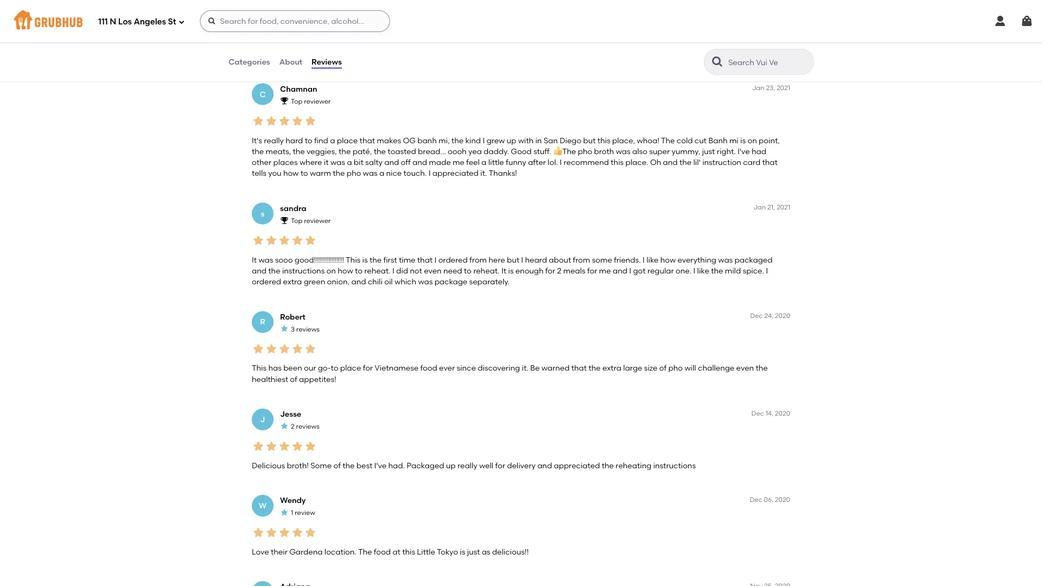 Task type: locate. For each thing, give the bounding box(es) containing it.
is right mi
[[741, 136, 746, 145]]

top for j
[[291, 11, 303, 19]]

2 2021 from the top
[[777, 203, 791, 211]]

broth
[[594, 147, 614, 156]]

kind
[[466, 136, 481, 145]]

reheat. up chili
[[365, 266, 391, 275]]

instructions up green
[[282, 266, 325, 275]]

place for to
[[340, 364, 361, 373]]

pho down bit
[[347, 169, 361, 178]]

0 vertical spatial j
[[260, 3, 265, 12]]

time
[[399, 255, 416, 264]]

1 horizontal spatial me
[[600, 266, 611, 275]]

1 2021 from the top
[[777, 84, 791, 92]]

svg image
[[994, 15, 1007, 28], [1021, 15, 1034, 28], [208, 17, 216, 26]]

2 vertical spatial the
[[358, 548, 372, 557]]

from left here
[[470, 255, 487, 264]]

just down cut
[[703, 147, 715, 156]]

the up super
[[662, 136, 675, 145]]

san
[[544, 136, 558, 145]]

enough
[[516, 266, 544, 275]]

j up excellent
[[260, 3, 265, 12]]

like
[[647, 255, 659, 264], [698, 266, 710, 275]]

has
[[269, 364, 282, 373]]

1 horizontal spatial it.
[[522, 364, 529, 373]]

it
[[252, 255, 257, 264], [502, 266, 507, 275]]

2 down jesse
[[291, 423, 295, 431]]

1 top from the top
[[291, 11, 303, 19]]

1 horizontal spatial appreciated
[[554, 461, 600, 470]]

is right tokyo
[[460, 548, 466, 557]]

this inside this has been our go-to place for vietnamese food ever since discovering it. be warned that the extra large size of pho will challenge even the healthiest of appetites!
[[252, 364, 267, 373]]

0 horizontal spatial 2
[[291, 423, 295, 431]]

best
[[357, 461, 373, 470]]

0 vertical spatial me
[[453, 158, 465, 167]]

1 top reviewer from the top
[[291, 11, 331, 19]]

separately.
[[470, 277, 510, 286]]

but
[[584, 136, 596, 145], [507, 255, 520, 264]]

food
[[421, 364, 438, 373], [374, 548, 391, 557]]

was up mild
[[719, 255, 733, 264]]

extra
[[283, 277, 302, 286], [603, 364, 622, 373]]

3 reviews
[[291, 325, 320, 333]]

even right 'not'
[[424, 266, 442, 275]]

0 horizontal spatial i've
[[375, 461, 387, 470]]

0 vertical spatial 2
[[558, 266, 562, 275]]

0 vertical spatial it.
[[481, 169, 487, 178]]

it. inside this has been our go-to place for vietnamese food ever since discovering it. be warned that the extra large size of pho will challenge even the healthiest of appetites!
[[522, 364, 529, 373]]

og
[[403, 136, 416, 145]]

0 vertical spatial up
[[507, 136, 517, 145]]

i right touch.
[[429, 169, 431, 178]]

pho
[[578, 147, 593, 156], [347, 169, 361, 178], [669, 364, 683, 373]]

1 vertical spatial appreciated
[[554, 461, 600, 470]]

bit
[[354, 158, 364, 167]]

delivery
[[507, 461, 536, 470]]

j for delicious broth! some of the best i've had. packaged up really well for delivery and appreciated the reheating instructions
[[260, 415, 265, 424]]

3 trophy icon image from the top
[[280, 216, 289, 225]]

place inside it's really hard to find a place that makes og banh mi, the kind i grew up with in san diego but this place, whoa! the cold cut banh mi is on point, the meats, the veggies, the paté, the toasted bread... oooh yea daddy. good stuff. 👍 the pho broth was also super yummy, just right. i've had other places where it was a bit salty and off and made me feel a little funny after lol. i recommend this place. oh and the lil' instruction card that tells you how to warm the pho was a nice touch. i appreciated it. thanks!
[[337, 136, 358, 145]]

main navigation navigation
[[0, 0, 1043, 42]]

1 vertical spatial just
[[467, 548, 480, 557]]

0 vertical spatial 2021
[[777, 84, 791, 92]]

this
[[346, 255, 361, 264], [252, 364, 267, 373]]

top
[[291, 11, 303, 19], [291, 97, 303, 105], [291, 217, 303, 225]]

on up had
[[748, 136, 758, 145]]

heard
[[525, 255, 547, 264]]

2 from from the left
[[573, 255, 591, 264]]

1 horizontal spatial i've
[[738, 147, 750, 156]]

this up healthiest
[[252, 364, 267, 373]]

like up the regular
[[647, 255, 659, 264]]

2 trophy icon image from the top
[[280, 97, 289, 105]]

0 horizontal spatial it.
[[481, 169, 487, 178]]

this right at
[[403, 548, 415, 557]]

0 vertical spatial reviewer
[[304, 11, 331, 19]]

1 vertical spatial reviews
[[296, 423, 320, 431]]

1 horizontal spatial this
[[598, 136, 611, 145]]

0 vertical spatial dec
[[751, 312, 763, 320]]

1 vertical spatial ordered
[[252, 277, 281, 286]]

just inside it's really hard to find a place that makes og banh mi, the kind i grew up with in san diego but this place, whoa! the cold cut banh mi is on point, the meats, the veggies, the paté, the toasted bread... oooh yea daddy. good stuff. 👍 the pho broth was also super yummy, just right. i've had other places where it was a bit salty and off and made me feel a little funny after lol. i recommend this place. oh and the lil' instruction card that tells you how to warm the pho was a nice touch. i appreciated it. thanks!
[[703, 147, 715, 156]]

0 vertical spatial on
[[748, 136, 758, 145]]

2 inside the it was sooo good!!!!!!!!!!!!!!! this is the first time that i ordered from here but i heard about from some friends. i like how everything was packaged and the instructions on how to reheat.  i did not even need to reheat.  it is enough for 2 meals for me and i got regular one.  i like the mild spice.  i ordered extra green onion, and chili oil which was package separately.
[[558, 266, 562, 275]]

dec
[[751, 312, 763, 320], [752, 409, 765, 417], [750, 496, 763, 504]]

and up r
[[252, 266, 267, 275]]

trophy icon image down chamnan
[[280, 97, 289, 105]]

2 reviews
[[291, 423, 320, 431]]

2 vertical spatial 2020
[[775, 496, 791, 504]]

up left with
[[507, 136, 517, 145]]

a right 'feel'
[[482, 158, 487, 167]]

1 vertical spatial extra
[[603, 364, 622, 373]]

even inside the it was sooo good!!!!!!!!!!!!!!! this is the first time that i ordered from here but i heard about from some friends. i like how everything was packaged and the instructions on how to reheat.  i did not even need to reheat.  it is enough for 2 meals for me and i got regular one.  i like the mild spice.  i ordered extra green onion, and chili oil which was package separately.
[[424, 266, 442, 275]]

you
[[268, 169, 282, 178]]

3 reviewer from the top
[[304, 217, 331, 225]]

the up 'oooh'
[[452, 136, 464, 145]]

this down broth
[[611, 158, 624, 167]]

trophy icon image up excellent
[[280, 10, 289, 19]]

price
[[386, 49, 405, 58]]

0 vertical spatial food
[[421, 364, 438, 373]]

reviewer down chamnan
[[304, 97, 331, 105]]

place inside this has been our go-to place for vietnamese food ever since discovering it. be warned that the extra large size of pho will challenge even the healthiest of appetites!
[[340, 364, 361, 373]]

1 vertical spatial place
[[340, 364, 361, 373]]

1 horizontal spatial on
[[748, 136, 758, 145]]

0 vertical spatial reviews
[[296, 325, 320, 333]]

and right oh
[[663, 158, 678, 167]]

warm
[[310, 169, 331, 178]]

cold
[[677, 136, 693, 145]]

i left 'got'
[[630, 266, 632, 275]]

go-
[[318, 364, 331, 373]]

i right lol.
[[560, 158, 562, 167]]

it left sooo
[[252, 255, 257, 264]]

for left vietnamese
[[363, 364, 373, 373]]

how
[[283, 169, 299, 178], [661, 255, 676, 264], [338, 266, 353, 275]]

for
[[546, 266, 556, 275], [588, 266, 598, 275], [363, 364, 373, 373], [496, 461, 506, 470]]

0 vertical spatial really
[[264, 136, 284, 145]]

of right size
[[660, 364, 667, 373]]

2 2020 from the top
[[776, 409, 791, 417]]

trophy icon image
[[280, 10, 289, 19], [280, 97, 289, 105], [280, 216, 289, 225]]

2021 for it was sooo good!!!!!!!!!!!!!!! this is the first time that i ordered from here but i heard about from some friends. i like how everything was packaged and the instructions on how to reheat.  i did not even need to reheat.  it is enough for 2 meals for me and i got regular one.  i like the mild spice.  i ordered extra green onion, and chili oil which was package separately.
[[777, 203, 791, 211]]

2 vertical spatial trophy icon image
[[280, 216, 289, 225]]

0 horizontal spatial even
[[424, 266, 442, 275]]

2020 right 14,
[[776, 409, 791, 417]]

packaged
[[407, 461, 445, 470]]

had
[[752, 147, 767, 156]]

2020 for instructions
[[776, 409, 791, 417]]

flavorful
[[317, 49, 346, 58]]

1 horizontal spatial really
[[458, 461, 478, 470]]

1 from from the left
[[470, 255, 487, 264]]

1 horizontal spatial extra
[[603, 364, 622, 373]]

j left jesse
[[260, 415, 265, 424]]

our
[[304, 364, 316, 373]]

1 vertical spatial on
[[327, 266, 336, 275]]

1 horizontal spatial the
[[563, 147, 576, 156]]

food left at
[[374, 548, 391, 557]]

1 vertical spatial this
[[611, 158, 624, 167]]

super
[[650, 147, 670, 156]]

food left ever
[[421, 364, 438, 373]]

and left good
[[348, 49, 363, 58]]

that up 'not'
[[418, 255, 433, 264]]

1 horizontal spatial food
[[421, 364, 438, 373]]

spice.
[[743, 266, 765, 275]]

1 horizontal spatial 2
[[558, 266, 562, 275]]

1 vertical spatial trophy icon image
[[280, 97, 289, 105]]

i right one.
[[694, 266, 696, 275]]

is inside it's really hard to find a place that makes og banh mi, the kind i grew up with in san diego but this place, whoa! the cold cut banh mi is on point, the meats, the veggies, the paté, the toasted bread... oooh yea daddy. good stuff. 👍 the pho broth was also super yummy, just right. i've had other places where it was a bit salty and off and made me feel a little funny after lol. i recommend this place. oh and the lil' instruction card that tells you how to warm the pho was a nice touch. i appreciated it. thanks!
[[741, 136, 746, 145]]

top down chamnan
[[291, 97, 303, 105]]

reviewer down the sandra
[[304, 217, 331, 225]]

los
[[118, 17, 132, 27]]

love their gardena location. the food at this little tokyo is just as delicious!!
[[252, 548, 529, 557]]

0 horizontal spatial this
[[252, 364, 267, 373]]

0 vertical spatial this
[[598, 136, 611, 145]]

the down yummy,
[[680, 158, 692, 167]]

reviews button
[[311, 42, 343, 81]]

0 horizontal spatial how
[[283, 169, 299, 178]]

reheat.
[[365, 266, 391, 275], [474, 266, 500, 275]]

0 horizontal spatial this
[[403, 548, 415, 557]]

1 horizontal spatial how
[[338, 266, 353, 275]]

really
[[264, 136, 284, 145], [458, 461, 478, 470]]

dec left 06,
[[750, 496, 763, 504]]

it's
[[252, 136, 262, 145]]

reviews right 3
[[296, 325, 320, 333]]

on up onion,
[[327, 266, 336, 275]]

how up the regular
[[661, 255, 676, 264]]

0 horizontal spatial up
[[446, 461, 456, 470]]

is left enough
[[509, 266, 514, 275]]

2 j from the top
[[260, 415, 265, 424]]

pho left will
[[669, 364, 683, 373]]

that inside the it was sooo good!!!!!!!!!!!!!!! this is the first time that i ordered from here but i heard about from some friends. i like how everything was packaged and the instructions on how to reheat.  i did not even need to reheat.  it is enough for 2 meals for me and i got regular one.  i like the mild spice.  i ordered extra green onion, and chili oil which was package separately.
[[418, 255, 433, 264]]

even right challenge at bottom right
[[737, 364, 754, 373]]

1 horizontal spatial this
[[346, 255, 361, 264]]

2 top from the top
[[291, 97, 303, 105]]

a right find
[[330, 136, 335, 145]]

0 horizontal spatial me
[[453, 158, 465, 167]]

but up broth
[[584, 136, 596, 145]]

dec for extra
[[751, 312, 763, 320]]

on
[[748, 136, 758, 145], [327, 266, 336, 275]]

reviews down jesse
[[296, 423, 320, 431]]

paté,
[[353, 147, 372, 156]]

👍
[[553, 147, 561, 156]]

of
[[660, 364, 667, 373], [290, 375, 297, 384], [334, 461, 341, 470]]

up right packaged
[[446, 461, 456, 470]]

the
[[452, 136, 464, 145], [252, 147, 264, 156], [293, 147, 305, 156], [339, 147, 351, 156], [374, 147, 386, 156], [680, 158, 692, 167], [333, 169, 345, 178], [370, 255, 382, 264], [268, 266, 281, 275], [712, 266, 724, 275], [589, 364, 601, 373], [756, 364, 768, 373], [343, 461, 355, 470], [602, 461, 614, 470]]

0 vertical spatial trophy icon image
[[280, 10, 289, 19]]

the left best
[[343, 461, 355, 470]]

1 horizontal spatial instructions
[[654, 461, 696, 470]]

really left well
[[458, 461, 478, 470]]

me down 'oooh'
[[453, 158, 465, 167]]

1 trophy icon image from the top
[[280, 10, 289, 19]]

mi
[[730, 136, 739, 145]]

0 horizontal spatial appreciated
[[433, 169, 479, 178]]

0 horizontal spatial of
[[290, 375, 297, 384]]

1 reviews from the top
[[296, 325, 320, 333]]

star icon image
[[252, 28, 265, 41], [265, 28, 278, 41], [278, 28, 291, 41], [291, 28, 304, 41], [304, 28, 317, 41], [252, 115, 265, 128], [265, 115, 278, 128], [278, 115, 291, 128], [291, 115, 304, 128], [304, 115, 317, 128], [252, 234, 265, 247], [265, 234, 278, 247], [278, 234, 291, 247], [291, 234, 304, 247], [304, 234, 317, 247], [280, 325, 289, 333], [252, 343, 265, 356], [265, 343, 278, 356], [278, 343, 291, 356], [291, 343, 304, 356], [304, 343, 317, 356], [280, 422, 289, 431], [252, 440, 265, 453], [265, 440, 278, 453], [278, 440, 291, 453], [291, 440, 304, 453], [304, 440, 317, 453], [280, 508, 289, 517], [252, 527, 265, 540], [265, 527, 278, 540], [278, 527, 291, 540], [291, 527, 304, 540], [304, 527, 317, 540]]

place right go-
[[340, 364, 361, 373]]

this up broth
[[598, 136, 611, 145]]

in
[[536, 136, 542, 145]]

ordered
[[439, 255, 468, 264], [252, 277, 281, 286]]

0 horizontal spatial just
[[467, 548, 480, 557]]

0 horizontal spatial but
[[507, 255, 520, 264]]

2 horizontal spatial svg image
[[1021, 15, 1034, 28]]

0 vertical spatial top reviewer
[[291, 11, 331, 19]]

the right location.
[[358, 548, 372, 557]]

1 vertical spatial even
[[737, 364, 754, 373]]

daddy.
[[484, 147, 509, 156]]

1 horizontal spatial of
[[334, 461, 341, 470]]

1 vertical spatial really
[[458, 461, 478, 470]]

how down places
[[283, 169, 299, 178]]

1 horizontal spatial but
[[584, 136, 596, 145]]

0 horizontal spatial from
[[470, 255, 487, 264]]

of right 'some'
[[334, 461, 341, 470]]

did
[[397, 266, 408, 275]]

top down the sandra
[[291, 217, 303, 225]]

st
[[168, 17, 176, 27]]

from up meals
[[573, 255, 591, 264]]

1 vertical spatial reviewer
[[304, 97, 331, 105]]

from
[[470, 255, 487, 264], [573, 255, 591, 264]]

1 2020 from the top
[[776, 312, 791, 320]]

2 top reviewer from the top
[[291, 97, 331, 105]]

instructions right reheating
[[654, 461, 696, 470]]

3
[[291, 325, 295, 333]]

0 horizontal spatial on
[[327, 266, 336, 275]]

2020
[[776, 312, 791, 320], [776, 409, 791, 417], [775, 496, 791, 504]]

0 vertical spatial but
[[584, 136, 596, 145]]

yea
[[469, 147, 482, 156]]

me down some
[[600, 266, 611, 275]]

3 top from the top
[[291, 217, 303, 225]]

find
[[314, 136, 328, 145]]

0 vertical spatial of
[[660, 364, 667, 373]]

2 vertical spatial reviewer
[[304, 217, 331, 225]]

0 horizontal spatial instructions
[[282, 266, 325, 275]]

r
[[260, 318, 265, 327]]

1 j from the top
[[260, 3, 265, 12]]

place.
[[626, 158, 649, 167]]

1 vertical spatial 2021
[[777, 203, 791, 211]]

here
[[489, 255, 505, 264]]

dec 14, 2020
[[752, 409, 791, 417]]

about
[[280, 57, 303, 66]]

the
[[662, 136, 675, 145], [563, 147, 576, 156], [358, 548, 372, 557]]

delicious!!
[[493, 548, 529, 557]]

stuff.
[[534, 147, 552, 156]]

diego
[[560, 136, 582, 145]]

ordered down sooo
[[252, 277, 281, 286]]

it down here
[[502, 266, 507, 275]]

reviewer up excellent service, flavorful and good price
[[304, 11, 331, 19]]

the left paté, on the left top
[[339, 147, 351, 156]]

0 vertical spatial this
[[346, 255, 361, 264]]

was
[[616, 147, 631, 156], [331, 158, 345, 167], [363, 169, 378, 178], [259, 255, 273, 264], [719, 255, 733, 264], [418, 277, 433, 286]]

warned
[[542, 364, 570, 373]]

1 vertical spatial it
[[502, 266, 507, 275]]

0 horizontal spatial really
[[264, 136, 284, 145]]

2 horizontal spatial pho
[[669, 364, 683, 373]]

reheat. up separately.
[[474, 266, 500, 275]]

package
[[435, 277, 468, 286]]

recommend
[[564, 158, 609, 167]]

2 horizontal spatial the
[[662, 136, 675, 145]]

that right warned
[[572, 364, 587, 373]]

instructions inside the it was sooo good!!!!!!!!!!!!!!! this is the first time that i ordered from here but i heard about from some friends. i like how everything was packaged and the instructions on how to reheat.  i did not even need to reheat.  it is enough for 2 meals for me and i got regular one.  i like the mild spice.  i ordered extra green onion, and chili oil which was package separately.
[[282, 266, 325, 275]]

top reviewer down the sandra
[[291, 217, 331, 225]]

1 vertical spatial like
[[698, 266, 710, 275]]

2 reviewer from the top
[[304, 97, 331, 105]]

right.
[[717, 147, 736, 156]]

3 top reviewer from the top
[[291, 217, 331, 225]]

jan left 21,
[[754, 203, 766, 211]]

1 horizontal spatial just
[[703, 147, 715, 156]]

i right kind
[[483, 136, 485, 145]]

1 vertical spatial food
[[374, 548, 391, 557]]

1 reviewer from the top
[[304, 11, 331, 19]]

yummy,
[[672, 147, 701, 156]]

on inside the it was sooo good!!!!!!!!!!!!!!! this is the first time that i ordered from here but i heard about from some friends. i like how everything was packaged and the instructions on how to reheat.  i did not even need to reheat.  it is enough for 2 meals for me and i got regular one.  i like the mild spice.  i ordered extra green onion, and chili oil which was package separately.
[[327, 266, 336, 275]]

1 vertical spatial top reviewer
[[291, 97, 331, 105]]

for down some
[[588, 266, 598, 275]]

1 vertical spatial 2020
[[776, 409, 791, 417]]

was left sooo
[[259, 255, 273, 264]]

2 reviews from the top
[[296, 423, 320, 431]]

trophy icon image for sandra
[[280, 216, 289, 225]]

was right it
[[331, 158, 345, 167]]

place up paté, on the left top
[[337, 136, 358, 145]]

2 vertical spatial pho
[[669, 364, 683, 373]]

top for sandra
[[291, 217, 303, 225]]

0 vertical spatial instructions
[[282, 266, 325, 275]]

funny
[[506, 158, 527, 167]]

1 horizontal spatial up
[[507, 136, 517, 145]]

dec for instructions
[[752, 409, 765, 417]]

2021 right 21,
[[777, 203, 791, 211]]

ordered up need on the top left
[[439, 255, 468, 264]]

reviewer for chamnan
[[304, 97, 331, 105]]

0 vertical spatial just
[[703, 147, 715, 156]]

1 vertical spatial how
[[661, 255, 676, 264]]

how up onion,
[[338, 266, 353, 275]]

1 vertical spatial top
[[291, 97, 303, 105]]

like down 'everything'
[[698, 266, 710, 275]]

0 vertical spatial i've
[[738, 147, 750, 156]]

0 vertical spatial place
[[337, 136, 358, 145]]

vietnamese
[[375, 364, 419, 373]]

1 horizontal spatial pho
[[578, 147, 593, 156]]

for right well
[[496, 461, 506, 470]]

0 vertical spatial extra
[[283, 277, 302, 286]]

j for excellent service, flavorful and good price
[[260, 3, 265, 12]]



Task type: describe. For each thing, give the bounding box(es) containing it.
i've inside it's really hard to find a place that makes og banh mi, the kind i grew up with in san diego but this place, whoa! the cold cut banh mi is on point, the meats, the veggies, the paté, the toasted bread... oooh yea daddy. good stuff. 👍 the pho broth was also super yummy, just right. i've had other places where it was a bit salty and off and made me feel a little funny after lol. i recommend this place. oh and the lil' instruction card that tells you how to warm the pho was a nice touch. i appreciated it. thanks!
[[738, 147, 750, 156]]

gardena
[[290, 548, 323, 557]]

well
[[480, 461, 494, 470]]

0 horizontal spatial the
[[358, 548, 372, 557]]

it. inside it's really hard to find a place that makes og banh mi, the kind i grew up with in san diego but this place, whoa! the cold cut banh mi is on point, the meats, the veggies, the paté, the toasted bread... oooh yea daddy. good stuff. 👍 the pho broth was also super yummy, just right. i've had other places where it was a bit salty and off and made me feel a little funny after lol. i recommend this place. oh and the lil' instruction card that tells you how to warm the pho was a nice touch. i appreciated it. thanks!
[[481, 169, 487, 178]]

2 vertical spatial dec
[[750, 496, 763, 504]]

hard
[[286, 136, 303, 145]]

this inside the it was sooo good!!!!!!!!!!!!!!! this is the first time that i ordered from here but i heard about from some friends. i like how everything was packaged and the instructions on how to reheat.  i did not even need to reheat.  it is enough for 2 meals for me and i got regular one.  i like the mild spice.  i ordered extra green onion, and chili oil which was package separately.
[[346, 255, 361, 264]]

the left first
[[370, 255, 382, 264]]

tokyo
[[437, 548, 458, 557]]

reheating
[[616, 461, 652, 470]]

0 horizontal spatial svg image
[[208, 17, 216, 26]]

oooh
[[448, 147, 467, 156]]

on inside it's really hard to find a place that makes og banh mi, the kind i grew up with in san diego but this place, whoa! the cold cut banh mi is on point, the meats, the veggies, the paté, the toasted bread... oooh yea daddy. good stuff. 👍 the pho broth was also super yummy, just right. i've had other places where it was a bit salty and off and made me feel a little funny after lol. i recommend this place. oh and the lil' instruction card that tells you how to warm the pho was a nice touch. i appreciated it. thanks!
[[748, 136, 758, 145]]

Search Vui Ve search field
[[728, 57, 811, 67]]

for down about
[[546, 266, 556, 275]]

broth!
[[287, 461, 309, 470]]

some
[[311, 461, 332, 470]]

place,
[[613, 136, 636, 145]]

1 horizontal spatial it
[[502, 266, 507, 275]]

is left first
[[363, 255, 368, 264]]

reviews for jesse
[[296, 423, 320, 431]]

that inside this has been our go-to place for vietnamese food ever since discovering it. be warned that the extra large size of pho will challenge even the healthiest of appetites!
[[572, 364, 587, 373]]

reviews for robert
[[296, 325, 320, 333]]

14,
[[766, 409, 774, 417]]

lol.
[[548, 158, 558, 167]]

2 horizontal spatial of
[[660, 364, 667, 373]]

angeles
[[134, 17, 166, 27]]

had.
[[389, 461, 405, 470]]

21,
[[768, 203, 776, 211]]

mild
[[725, 266, 741, 275]]

banh
[[709, 136, 728, 145]]

oh
[[651, 158, 662, 167]]

i right spice.
[[767, 266, 769, 275]]

the right challenge at bottom right
[[756, 364, 768, 373]]

location.
[[325, 548, 357, 557]]

green
[[304, 277, 325, 286]]

feel
[[467, 158, 480, 167]]

1
[[291, 509, 293, 517]]

toasted
[[388, 147, 416, 156]]

the down "it's"
[[252, 147, 264, 156]]

this has been our go-to place for vietnamese food ever since discovering it. be warned that the extra large size of pho will challenge even the healthiest of appetites!
[[252, 364, 768, 384]]

size
[[645, 364, 658, 373]]

c
[[260, 89, 266, 99]]

meals
[[564, 266, 586, 275]]

reviewer for j
[[304, 11, 331, 19]]

2 vertical spatial how
[[338, 266, 353, 275]]

was down 'not'
[[418, 277, 433, 286]]

i up package
[[435, 255, 437, 264]]

23,
[[767, 84, 776, 92]]

i left did at the left of the page
[[393, 266, 395, 275]]

a left nice
[[380, 169, 385, 178]]

dec 06, 2020
[[750, 496, 791, 504]]

1 horizontal spatial ordered
[[439, 255, 468, 264]]

after
[[528, 158, 546, 167]]

to inside this has been our go-to place for vietnamese food ever since discovering it. be warned that the extra large size of pho will challenge even the healthiest of appetites!
[[331, 364, 339, 373]]

2 horizontal spatial this
[[611, 158, 624, 167]]

appetites!
[[299, 375, 337, 384]]

salty
[[366, 158, 383, 167]]

veggies,
[[307, 147, 337, 156]]

bread...
[[418, 147, 446, 156]]

pho inside this has been our go-to place for vietnamese food ever since discovering it. be warned that the extra large size of pho will challenge even the healthiest of appetites!
[[669, 364, 683, 373]]

s
[[261, 209, 265, 218]]

for inside this has been our go-to place for vietnamese food ever since discovering it. be warned that the extra large size of pho will challenge even the healthiest of appetites!
[[363, 364, 373, 373]]

111 n los angeles st
[[98, 17, 176, 27]]

will
[[685, 364, 697, 373]]

2 vertical spatial this
[[403, 548, 415, 557]]

0 vertical spatial like
[[647, 255, 659, 264]]

little
[[417, 548, 436, 557]]

as
[[482, 548, 491, 557]]

reviewer for sandra
[[304, 217, 331, 225]]

review
[[295, 509, 315, 517]]

0 vertical spatial pho
[[578, 147, 593, 156]]

the up salty
[[374, 147, 386, 156]]

at
[[393, 548, 401, 557]]

chili
[[368, 277, 383, 286]]

really inside it's really hard to find a place that makes og banh mi, the kind i grew up with in san diego but this place, whoa! the cold cut banh mi is on point, the meats, the veggies, the paté, the toasted bread... oooh yea daddy. good stuff. 👍 the pho broth was also super yummy, just right. i've had other places where it was a bit salty and off and made me feel a little funny after lol. i recommend this place. oh and the lil' instruction card that tells you how to warm the pho was a nice touch. i appreciated it. thanks!
[[264, 136, 284, 145]]

food inside this has been our go-to place for vietnamese food ever since discovering it. be warned that the extra large size of pho will challenge even the healthiest of appetites!
[[421, 364, 438, 373]]

me inside the it was sooo good!!!!!!!!!!!!!!! this is the first time that i ordered from here but i heard about from some friends. i like how everything was packaged and the instructions on how to reheat.  i did not even need to reheat.  it is enough for 2 meals for me and i got regular one.  i like the mild spice.  i ordered extra green onion, and chili oil which was package separately.
[[600, 266, 611, 275]]

jesse
[[280, 410, 302, 419]]

up inside it's really hard to find a place that makes og banh mi, the kind i grew up with in san diego but this place, whoa! the cold cut banh mi is on point, the meats, the veggies, the paté, the toasted bread... oooh yea daddy. good stuff. 👍 the pho broth was also super yummy, just right. i've had other places where it was a bit salty and off and made me feel a little funny after lol. i recommend this place. oh and the lil' instruction card that tells you how to warm the pho was a nice touch. i appreciated it. thanks!
[[507, 136, 517, 145]]

whoa!
[[637, 136, 660, 145]]

and up nice
[[385, 158, 399, 167]]

discovering
[[478, 364, 520, 373]]

i up 'got'
[[643, 255, 645, 264]]

3 2020 from the top
[[775, 496, 791, 504]]

2 reheat. from the left
[[474, 266, 500, 275]]

1 horizontal spatial like
[[698, 266, 710, 275]]

a left bit
[[347, 158, 352, 167]]

top reviewer for sandra
[[291, 217, 331, 225]]

delicious broth! some of the best i've had. packaged up really well for delivery and appreciated the reheating instructions
[[252, 461, 696, 470]]

and right delivery
[[538, 461, 552, 470]]

card
[[744, 158, 761, 167]]

good!!!!!!!!!!!!!!!
[[295, 255, 344, 264]]

0 horizontal spatial it
[[252, 255, 257, 264]]

i up enough
[[522, 255, 524, 264]]

little
[[489, 158, 504, 167]]

about
[[549, 255, 571, 264]]

2021 for it's really hard to find a place that makes og banh mi, the kind i grew up with in san diego but this place, whoa! the cold cut banh mi is on point, the meats, the veggies, the paté, the toasted bread... oooh yea daddy. good stuff. 👍 the pho broth was also super yummy, just right. i've had other places where it was a bit salty and off and made me feel a little funny after lol. i recommend this place. oh and the lil' instruction card that tells you how to warm the pho was a nice touch. i appreciated it. thanks!
[[777, 84, 791, 92]]

not
[[410, 266, 422, 275]]

and down 'friends.'
[[613, 266, 628, 275]]

need
[[444, 266, 462, 275]]

that down had
[[763, 158, 778, 167]]

with
[[518, 136, 534, 145]]

was down place,
[[616, 147, 631, 156]]

delicious
[[252, 461, 285, 470]]

was down salty
[[363, 169, 378, 178]]

trophy icon image for j
[[280, 10, 289, 19]]

extra inside this has been our go-to place for vietnamese food ever since discovering it. be warned that the extra large size of pho will challenge even the healthiest of appetites!
[[603, 364, 622, 373]]

and up touch.
[[413, 158, 427, 167]]

that up paté, on the left top
[[360, 136, 375, 145]]

1 vertical spatial pho
[[347, 169, 361, 178]]

banh
[[418, 136, 437, 145]]

it's really hard to find a place that makes og banh mi, the kind i grew up with in san diego but this place, whoa! the cold cut banh mi is on point, the meats, the veggies, the paté, the toasted bread... oooh yea daddy. good stuff. 👍 the pho broth was also super yummy, just right. i've had other places where it was a bit salty and off and made me feel a little funny after lol. i recommend this place. oh and the lil' instruction card that tells you how to warm the pho was a nice touch. i appreciated it. thanks!
[[252, 136, 780, 178]]

1 vertical spatial i've
[[375, 461, 387, 470]]

top reviewer for j
[[291, 11, 331, 19]]

trophy icon image for chamnan
[[280, 97, 289, 105]]

w
[[259, 501, 267, 511]]

the down sooo
[[268, 266, 281, 275]]

the left mild
[[712, 266, 724, 275]]

appreciated inside it's really hard to find a place that makes og banh mi, the kind i grew up with in san diego but this place, whoa! the cold cut banh mi is on point, the meats, the veggies, the paté, the toasted bread... oooh yea daddy. good stuff. 👍 the pho broth was also super yummy, just right. i've had other places where it was a bit salty and off and made me feel a little funny after lol. i recommend this place. oh and the lil' instruction card that tells you how to warm the pho was a nice touch. i appreciated it. thanks!
[[433, 169, 479, 178]]

1 review
[[291, 509, 315, 517]]

but inside the it was sooo good!!!!!!!!!!!!!!! this is the first time that i ordered from here but i heard about from some friends. i like how everything was packaged and the instructions on how to reheat.  i did not even need to reheat.  it is enough for 2 meals for me and i got regular one.  i like the mild spice.  i ordered extra green onion, and chili oil which was package separately.
[[507, 255, 520, 264]]

1 horizontal spatial svg image
[[994, 15, 1007, 28]]

extra inside the it was sooo good!!!!!!!!!!!!!!! this is the first time that i ordered from here but i heard about from some friends. i like how everything was packaged and the instructions on how to reheat.  i did not even need to reheat.  it is enough for 2 meals for me and i got regular one.  i like the mild spice.  i ordered extra green onion, and chili oil which was package separately.
[[283, 277, 302, 286]]

everything
[[678, 255, 717, 264]]

some
[[592, 255, 613, 264]]

jan 23, 2021
[[753, 84, 791, 92]]

chamnan
[[280, 84, 317, 93]]

Search for food, convenience, alcohol... search field
[[200, 10, 390, 32]]

but inside it's really hard to find a place that makes og banh mi, the kind i grew up with in san diego but this place, whoa! the cold cut banh mi is on point, the meats, the veggies, the paté, the toasted bread... oooh yea daddy. good stuff. 👍 the pho broth was also super yummy, just right. i've had other places where it was a bit salty and off and made me feel a little funny after lol. i recommend this place. oh and the lil' instruction card that tells you how to warm the pho was a nice touch. i appreciated it. thanks!
[[584, 136, 596, 145]]

reviews
[[312, 57, 342, 66]]

excellent service, flavorful and good price
[[252, 49, 405, 58]]

top reviewer for chamnan
[[291, 97, 331, 105]]

how inside it's really hard to find a place that makes og banh mi, the kind i grew up with in san diego but this place, whoa! the cold cut banh mi is on point, the meats, the veggies, the paté, the toasted bread... oooh yea daddy. good stuff. 👍 the pho broth was also super yummy, just right. i've had other places where it was a bit salty and off and made me feel a little funny after lol. i recommend this place. oh and the lil' instruction card that tells you how to warm the pho was a nice touch. i appreciated it. thanks!
[[283, 169, 299, 178]]

instruction
[[703, 158, 742, 167]]

friends.
[[614, 255, 641, 264]]

the left large
[[589, 364, 601, 373]]

1 vertical spatial the
[[563, 147, 576, 156]]

1 vertical spatial 2
[[291, 423, 295, 431]]

2020 for extra
[[776, 312, 791, 320]]

1 reheat. from the left
[[365, 266, 391, 275]]

svg image
[[178, 19, 185, 25]]

categories button
[[228, 42, 271, 81]]

sandra
[[280, 204, 307, 213]]

place for a
[[337, 136, 358, 145]]

the left reheating
[[602, 461, 614, 470]]

and left chili
[[352, 277, 366, 286]]

onion,
[[327, 277, 350, 286]]

excellent
[[252, 49, 285, 58]]

also
[[633, 147, 648, 156]]

first
[[384, 255, 397, 264]]

0 horizontal spatial ordered
[[252, 277, 281, 286]]

it was sooo good!!!!!!!!!!!!!!! this is the first time that i ordered from here but i heard about from some friends. i like how everything was packaged and the instructions on how to reheat.  i did not even need to reheat.  it is enough for 2 meals for me and i got regular one.  i like the mild spice.  i ordered extra green onion, and chili oil which was package separately.
[[252, 255, 773, 286]]

search icon image
[[711, 55, 725, 68]]

been
[[284, 364, 302, 373]]

top for chamnan
[[291, 97, 303, 105]]

jan for it's really hard to find a place that makes og banh mi, the kind i grew up with in san diego but this place, whoa! the cold cut banh mi is on point, the meats, the veggies, the paté, the toasted bread... oooh yea daddy. good stuff. 👍 the pho broth was also super yummy, just right. i've had other places where it was a bit salty and off and made me feel a little funny after lol. i recommend this place. oh and the lil' instruction card that tells you how to warm the pho was a nice touch. i appreciated it. thanks!
[[753, 84, 765, 92]]

even inside this has been our go-to place for vietnamese food ever since discovering it. be warned that the extra large size of pho will challenge even the healthiest of appetites!
[[737, 364, 754, 373]]

good
[[365, 49, 384, 58]]

challenge
[[698, 364, 735, 373]]

me inside it's really hard to find a place that makes og banh mi, the kind i grew up with in san diego but this place, whoa! the cold cut banh mi is on point, the meats, the veggies, the paté, the toasted bread... oooh yea daddy. good stuff. 👍 the pho broth was also super yummy, just right. i've had other places where it was a bit salty and off and made me feel a little funny after lol. i recommend this place. oh and the lil' instruction card that tells you how to warm the pho was a nice touch. i appreciated it. thanks!
[[453, 158, 465, 167]]

jan for it was sooo good!!!!!!!!!!!!!!! this is the first time that i ordered from here but i heard about from some friends. i like how everything was packaged and the instructions on how to reheat.  i did not even need to reheat.  it is enough for 2 meals for me and i got regular one.  i like the mild spice.  i ordered extra green onion, and chili oil which was package separately.
[[754, 203, 766, 211]]

the right warm
[[333, 169, 345, 178]]

packaged
[[735, 255, 773, 264]]

love
[[252, 548, 269, 557]]

the down hard
[[293, 147, 305, 156]]

it
[[324, 158, 329, 167]]

places
[[273, 158, 298, 167]]



Task type: vqa. For each thing, say whether or not it's contained in the screenshot.


